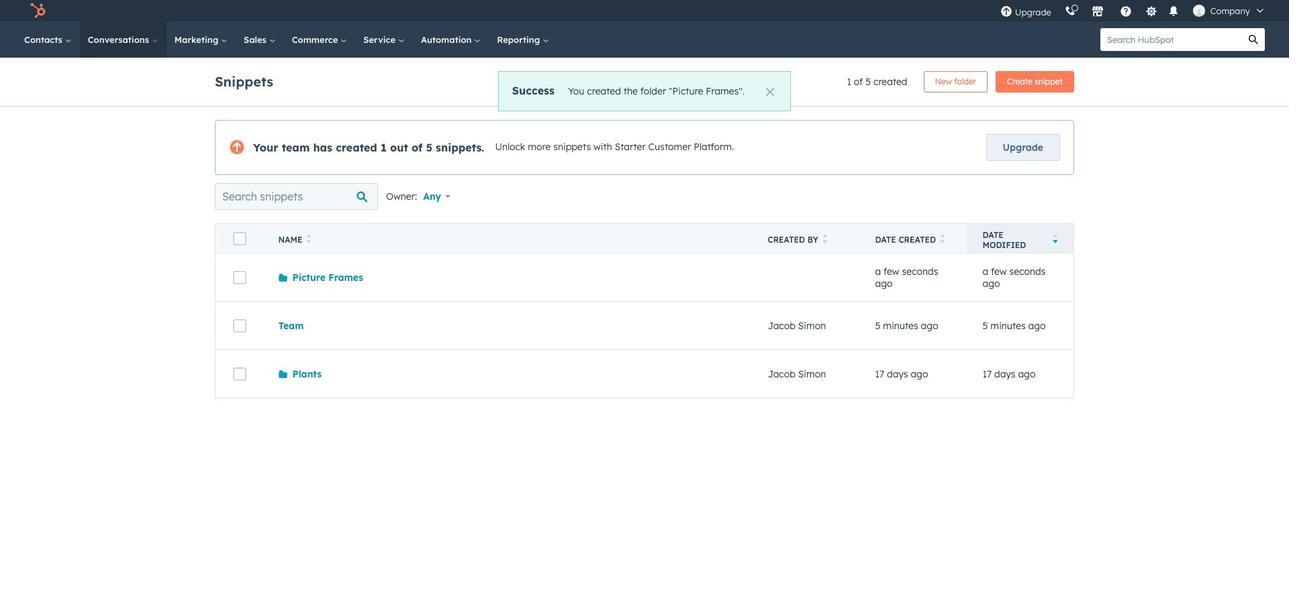 Task type: describe. For each thing, give the bounding box(es) containing it.
1 press to sort. image from the left
[[306, 234, 312, 244]]

press to sort. image
[[822, 234, 827, 244]]

2 press to sort. image from the left
[[940, 234, 945, 244]]

descending sort. press to sort ascending. element
[[1053, 234, 1058, 246]]

1 press to sort. element from the left
[[306, 234, 312, 246]]

Search HubSpot search field
[[1101, 28, 1242, 51]]

3 press to sort. element from the left
[[940, 234, 945, 246]]

close image
[[766, 88, 774, 96]]



Task type: locate. For each thing, give the bounding box(es) containing it.
banner
[[215, 67, 1074, 93]]

0 horizontal spatial press to sort. element
[[306, 234, 312, 246]]

1 horizontal spatial press to sort. element
[[822, 234, 827, 246]]

Search search field
[[215, 183, 378, 210]]

2 press to sort. element from the left
[[822, 234, 827, 246]]

marketplaces image
[[1092, 6, 1104, 18]]

descending sort. press to sort ascending. image
[[1053, 234, 1058, 244]]

press to sort. image
[[306, 234, 312, 244], [940, 234, 945, 244]]

2 horizontal spatial press to sort. element
[[940, 234, 945, 246]]

menu
[[994, 0, 1273, 21]]

1 horizontal spatial press to sort. image
[[940, 234, 945, 244]]

0 horizontal spatial press to sort. image
[[306, 234, 312, 244]]

alert
[[498, 71, 791, 111]]

jacob simon image
[[1193, 5, 1205, 17]]

press to sort. element
[[306, 234, 312, 246], [822, 234, 827, 246], [940, 234, 945, 246]]



Task type: vqa. For each thing, say whether or not it's contained in the screenshot.
group
no



